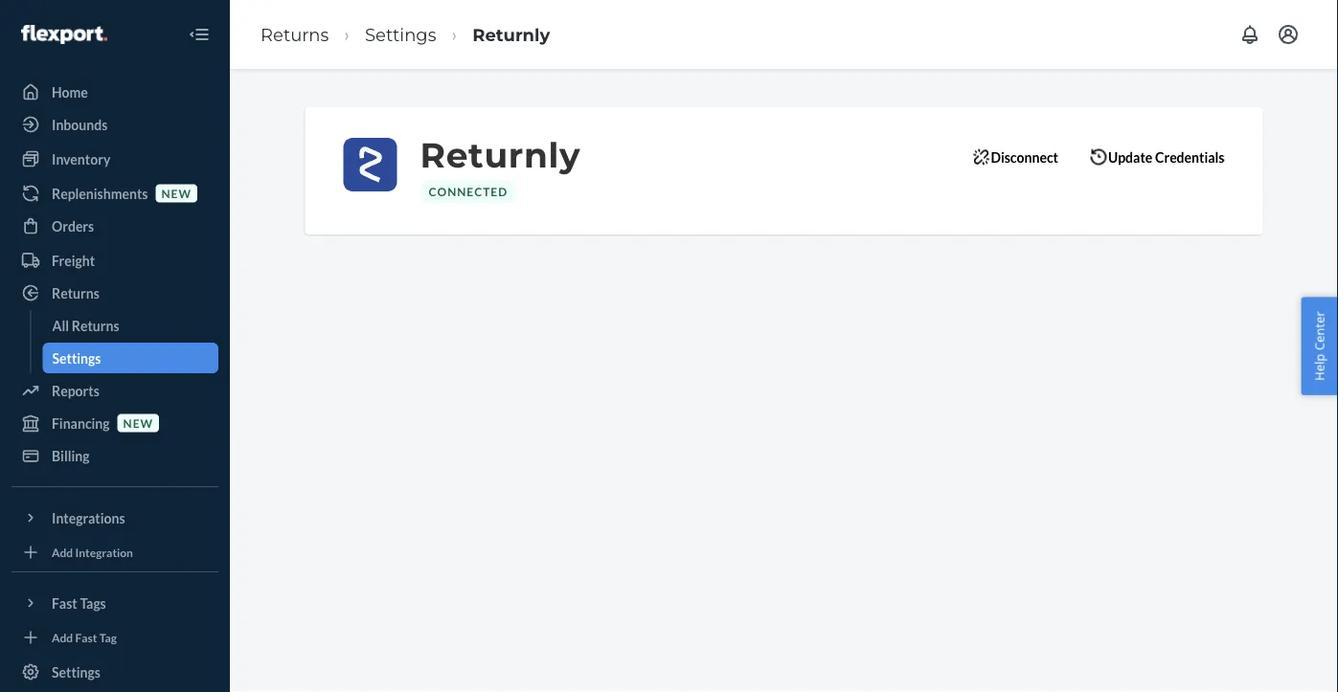 Task type: vqa. For each thing, say whether or not it's contained in the screenshot.
Inbounds
yes



Task type: locate. For each thing, give the bounding box(es) containing it.
0 vertical spatial returns
[[261, 24, 329, 45]]

returnly inside "breadcrumbs" navigation
[[473, 24, 550, 45]]

1 vertical spatial returns link
[[12, 278, 219, 309]]

tags
[[80, 596, 106, 612]]

returns down freight
[[52, 285, 100, 301]]

returnly
[[473, 24, 550, 45], [420, 134, 581, 176]]

returns link right close navigation image
[[261, 24, 329, 45]]

1 horizontal spatial returns link
[[261, 24, 329, 45]]

new
[[161, 186, 192, 200], [123, 416, 153, 430]]

returnly connected
[[420, 134, 581, 199]]

reports link
[[12, 376, 219, 406]]

0 vertical spatial returnly
[[473, 24, 550, 45]]

new up orders link
[[161, 186, 192, 200]]

all returns link
[[43, 311, 219, 341]]

fast left 'tags'
[[52, 596, 77, 612]]

1 horizontal spatial new
[[161, 186, 192, 200]]

settings inside "breadcrumbs" navigation
[[365, 24, 437, 45]]

returnly for returnly
[[473, 24, 550, 45]]

1 vertical spatial settings
[[52, 350, 101, 367]]

add for add fast tag
[[52, 631, 73, 645]]

0 horizontal spatial new
[[123, 416, 153, 430]]

new for financing
[[123, 416, 153, 430]]

1 add from the top
[[52, 546, 73, 560]]

0 horizontal spatial returns link
[[12, 278, 219, 309]]

add
[[52, 546, 73, 560], [52, 631, 73, 645]]

fast left tag
[[75, 631, 97, 645]]

home link
[[12, 77, 219, 107]]

returns inside "breadcrumbs" navigation
[[261, 24, 329, 45]]

1 vertical spatial add
[[52, 631, 73, 645]]

1 vertical spatial new
[[123, 416, 153, 430]]

integrations
[[52, 510, 125, 527]]

billing
[[52, 448, 90, 464]]

add fast tag link
[[12, 627, 219, 650]]

1 vertical spatial returnly
[[420, 134, 581, 176]]

0 vertical spatial fast
[[52, 596, 77, 612]]

returns
[[261, 24, 329, 45], [52, 285, 100, 301], [72, 318, 119, 334]]

financing
[[52, 415, 110, 432]]

integrations button
[[12, 503, 219, 534]]

0 vertical spatial new
[[161, 186, 192, 200]]

flexport logo image
[[21, 25, 107, 44]]

credentials
[[1156, 149, 1225, 165]]

add left the integration
[[52, 546, 73, 560]]

returns link down freight link
[[12, 278, 219, 309]]

2 vertical spatial settings
[[52, 665, 101, 681]]

breadcrumbs navigation
[[245, 7, 566, 62]]

fast
[[52, 596, 77, 612], [75, 631, 97, 645]]

returns right "all"
[[72, 318, 119, 334]]

help
[[1312, 354, 1329, 381]]

close navigation image
[[188, 23, 211, 46]]

add down fast tags
[[52, 631, 73, 645]]

orders
[[52, 218, 94, 234]]

0 vertical spatial returns link
[[261, 24, 329, 45]]

new down reports 'link'
[[123, 416, 153, 430]]

settings link
[[365, 24, 437, 45], [43, 343, 219, 374], [12, 657, 219, 688]]

0 vertical spatial settings
[[365, 24, 437, 45]]

returns right close navigation image
[[261, 24, 329, 45]]

returns link
[[261, 24, 329, 45], [12, 278, 219, 309]]

update credentials button
[[1090, 138, 1225, 176]]

returns link inside "breadcrumbs" navigation
[[261, 24, 329, 45]]

settings
[[365, 24, 437, 45], [52, 350, 101, 367], [52, 665, 101, 681]]

reports
[[52, 383, 99, 399]]

connected
[[429, 185, 508, 199]]

fast tags button
[[12, 588, 219, 619]]

0 vertical spatial add
[[52, 546, 73, 560]]

2 add from the top
[[52, 631, 73, 645]]



Task type: describe. For each thing, give the bounding box(es) containing it.
all returns
[[52, 318, 119, 334]]

disconnect button
[[972, 138, 1059, 176]]

add for add integration
[[52, 546, 73, 560]]

open account menu image
[[1278, 23, 1301, 46]]

2 vertical spatial settings link
[[12, 657, 219, 688]]

tag
[[99, 631, 117, 645]]

returnly for returnly connected
[[420, 134, 581, 176]]

1 vertical spatial fast
[[75, 631, 97, 645]]

fast inside dropdown button
[[52, 596, 77, 612]]

returnly link
[[473, 24, 550, 45]]

inbounds link
[[12, 109, 219, 140]]

new for replenishments
[[161, 186, 192, 200]]

disconnect
[[991, 149, 1059, 165]]

billing link
[[12, 441, 219, 472]]

freight
[[52, 253, 95, 269]]

help center button
[[1302, 297, 1339, 396]]

help center
[[1312, 312, 1329, 381]]

1 vertical spatial settings link
[[43, 343, 219, 374]]

1 vertical spatial returns
[[52, 285, 100, 301]]

center
[[1312, 312, 1329, 351]]

freight link
[[12, 245, 219, 276]]

orders link
[[12, 211, 219, 242]]

open notifications image
[[1239, 23, 1262, 46]]

2 vertical spatial returns
[[72, 318, 119, 334]]

add integration
[[52, 546, 133, 560]]

add integration link
[[12, 542, 219, 565]]

replenishments
[[52, 185, 148, 202]]

all
[[52, 318, 69, 334]]

fast tags
[[52, 596, 106, 612]]

update
[[1109, 149, 1153, 165]]

update credentials
[[1109, 149, 1225, 165]]

add fast tag
[[52, 631, 117, 645]]

inventory link
[[12, 144, 219, 174]]

inbounds
[[52, 116, 108, 133]]

home
[[52, 84, 88, 100]]

integration
[[75, 546, 133, 560]]

inventory
[[52, 151, 111, 167]]

0 vertical spatial settings link
[[365, 24, 437, 45]]



